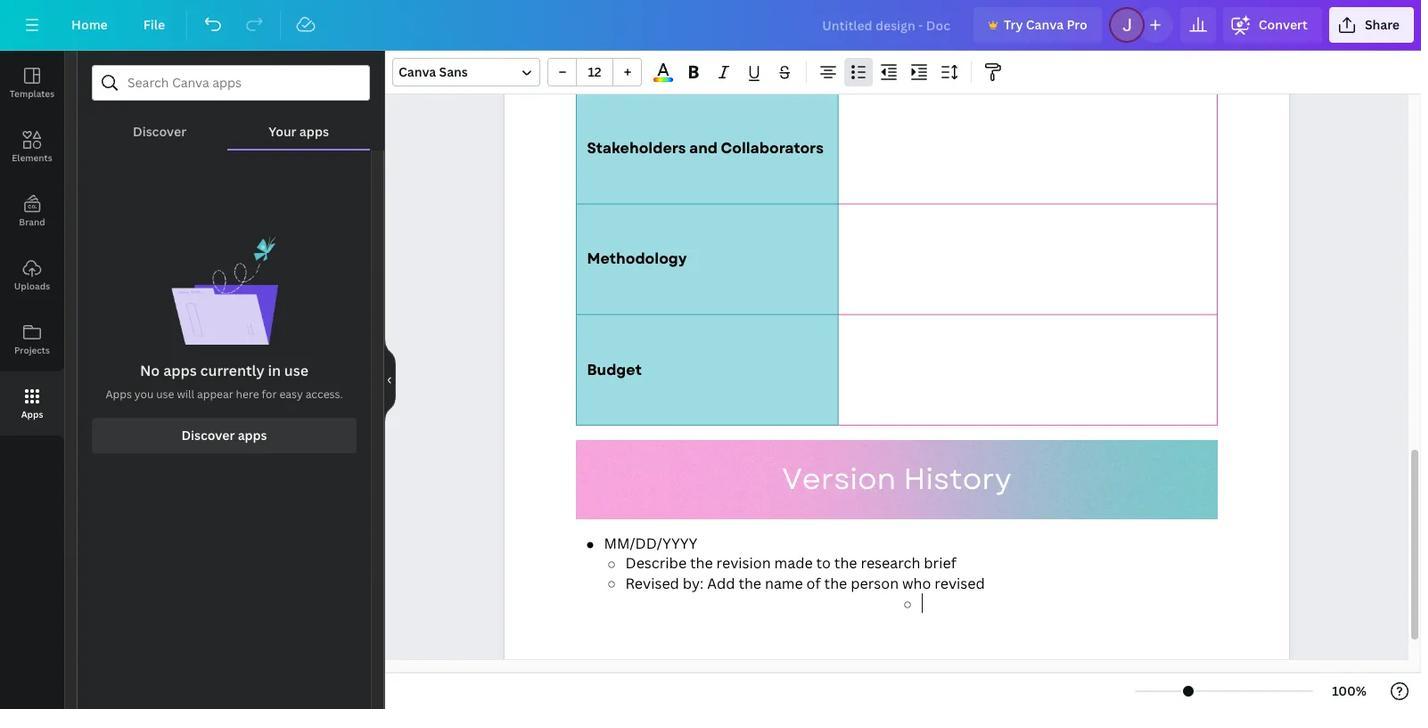 Task type: locate. For each thing, give the bounding box(es) containing it.
apps down the here
[[238, 427, 267, 444]]

version
[[782, 458, 896, 501]]

canva sans
[[399, 63, 468, 80]]

apps inside no apps currently in use apps you use will appear here for easy access.
[[106, 387, 132, 402]]

the down revision
[[739, 574, 761, 594]]

person
[[851, 574, 899, 594]]

discover for discover apps
[[181, 427, 235, 444]]

no
[[140, 361, 160, 381]]

appear
[[197, 387, 233, 402]]

0 vertical spatial canva
[[1026, 16, 1064, 33]]

group
[[547, 58, 642, 86]]

canva inside button
[[1026, 16, 1064, 33]]

1 vertical spatial discover
[[181, 427, 235, 444]]

0 vertical spatial apps
[[106, 387, 132, 402]]

projects
[[14, 344, 50, 357]]

discover apps button
[[92, 418, 357, 454]]

2 horizontal spatial apps
[[299, 123, 329, 140]]

discover down search canva apps search box
[[133, 123, 186, 140]]

1 vertical spatial apps
[[163, 361, 197, 381]]

elements button
[[0, 115, 64, 179]]

the
[[690, 554, 713, 574], [834, 554, 857, 574], [739, 574, 761, 594], [824, 574, 847, 594]]

canva left sans
[[399, 63, 436, 80]]

2 vertical spatial apps
[[238, 427, 267, 444]]

hide image
[[384, 337, 396, 423]]

sans
[[439, 63, 468, 80]]

use left will
[[156, 387, 174, 402]]

version history
[[782, 458, 1011, 501]]

apps right the your
[[299, 123, 329, 140]]

easy
[[279, 387, 303, 402]]

convert
[[1259, 16, 1308, 33]]

apps down projects
[[21, 408, 43, 421]]

canva
[[1026, 16, 1064, 33], [399, 63, 436, 80]]

apps left you
[[106, 387, 132, 402]]

mm/dd/yyyy
[[604, 534, 698, 554]]

your apps
[[269, 123, 329, 140]]

1 vertical spatial canva
[[399, 63, 436, 80]]

apps inside no apps currently in use apps you use will appear here for easy access.
[[163, 361, 197, 381]]

1 horizontal spatial apps
[[106, 387, 132, 402]]

in
[[268, 361, 281, 381]]

try canva pro
[[1004, 16, 1088, 33]]

main menu bar
[[0, 0, 1421, 51]]

0 vertical spatial apps
[[299, 123, 329, 140]]

who
[[902, 574, 931, 594]]

apps for your
[[299, 123, 329, 140]]

home link
[[57, 7, 122, 43]]

1 horizontal spatial canva
[[1026, 16, 1064, 33]]

discover down the appear
[[181, 427, 235, 444]]

try
[[1004, 16, 1023, 33]]

brief
[[924, 554, 957, 574]]

file button
[[129, 7, 179, 43]]

1 vertical spatial apps
[[21, 408, 43, 421]]

use right in
[[284, 361, 309, 381]]

Design title text field
[[808, 7, 966, 43]]

add
[[707, 574, 735, 594]]

1 vertical spatial use
[[156, 387, 174, 402]]

0 horizontal spatial apps
[[163, 361, 197, 381]]

1 horizontal spatial use
[[284, 361, 309, 381]]

canva right try
[[1026, 16, 1064, 33]]

your
[[269, 123, 297, 140]]

apps
[[106, 387, 132, 402], [21, 408, 43, 421]]

0 horizontal spatial canva
[[399, 63, 436, 80]]

revision
[[716, 554, 771, 574]]

color range image
[[654, 78, 673, 82]]

None text field
[[504, 0, 1289, 685]]

– – number field
[[582, 63, 607, 80]]

apps up will
[[163, 361, 197, 381]]

0 vertical spatial discover
[[133, 123, 186, 140]]

apps button
[[0, 372, 64, 436]]

1 horizontal spatial apps
[[238, 427, 267, 444]]

discover
[[133, 123, 186, 140], [181, 427, 235, 444]]

discover for discover
[[133, 123, 186, 140]]

0 horizontal spatial apps
[[21, 408, 43, 421]]

empty folder image displayed when there are no installed apps image
[[171, 236, 278, 345]]

apps for no
[[163, 361, 197, 381]]

will
[[177, 387, 194, 402]]

100% button
[[1321, 678, 1378, 706]]

use
[[284, 361, 309, 381], [156, 387, 174, 402]]

0 horizontal spatial use
[[156, 387, 174, 402]]

discover apps
[[181, 427, 267, 444]]

discover button
[[92, 101, 228, 149]]

apps
[[299, 123, 329, 140], [163, 361, 197, 381], [238, 427, 267, 444]]

for
[[262, 387, 277, 402]]

the up by:
[[690, 554, 713, 574]]



Task type: describe. For each thing, give the bounding box(es) containing it.
you
[[134, 387, 154, 402]]

share
[[1365, 16, 1400, 33]]

research
[[861, 554, 920, 574]]

of
[[807, 574, 821, 594]]

to
[[816, 554, 831, 574]]

mm/dd/yyyy describe the revision made to the research brief revised by: add the name of the person who revised
[[604, 534, 985, 594]]

share button
[[1329, 7, 1414, 43]]

brand button
[[0, 179, 64, 243]]

100%
[[1332, 683, 1367, 700]]

the right to
[[834, 554, 857, 574]]

the right of
[[824, 574, 847, 594]]

name
[[765, 574, 803, 594]]

apps inside button
[[21, 408, 43, 421]]

describe
[[625, 554, 687, 574]]

brand
[[19, 216, 45, 228]]

currently
[[200, 361, 265, 381]]

pro
[[1067, 16, 1088, 33]]

file
[[143, 16, 165, 33]]

templates
[[10, 87, 55, 100]]

canva sans button
[[392, 58, 540, 86]]

access.
[[306, 387, 343, 402]]

no apps currently in use apps you use will appear here for easy access.
[[106, 361, 343, 402]]

0 vertical spatial use
[[284, 361, 309, 381]]

history
[[903, 458, 1011, 501]]

Search Canva apps search field
[[128, 66, 334, 100]]

apps for discover
[[238, 427, 267, 444]]

none text field containing version history
[[504, 0, 1289, 685]]

elements
[[12, 152, 52, 164]]

made
[[774, 554, 813, 574]]

uploads
[[14, 280, 50, 292]]

templates button
[[0, 51, 64, 115]]

try canva pro button
[[974, 7, 1102, 43]]

projects button
[[0, 308, 64, 372]]

convert button
[[1223, 7, 1322, 43]]

revised
[[625, 574, 679, 594]]

by:
[[683, 574, 704, 594]]

side panel tab list
[[0, 51, 64, 436]]

home
[[71, 16, 108, 33]]

canva inside dropdown button
[[399, 63, 436, 80]]

your apps button
[[228, 101, 370, 149]]

here
[[236, 387, 259, 402]]

uploads button
[[0, 243, 64, 308]]

revised
[[935, 574, 985, 594]]



Task type: vqa. For each thing, say whether or not it's contained in the screenshot.
Person
yes



